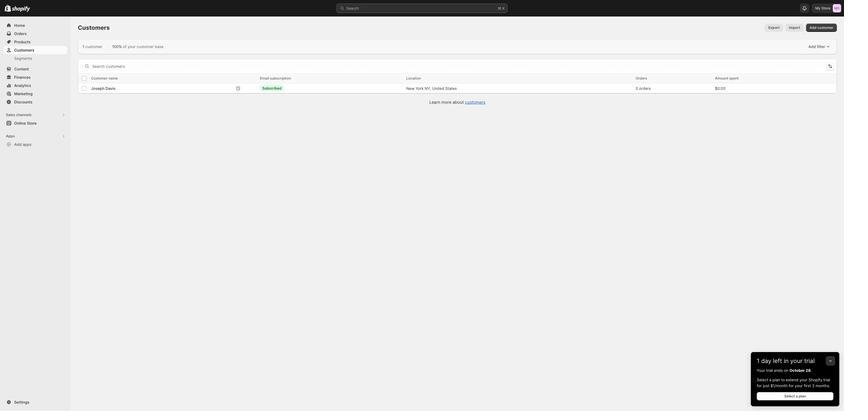 Task type: describe. For each thing, give the bounding box(es) containing it.
0 vertical spatial customers
[[78, 24, 110, 31]]

search
[[346, 6, 359, 11]]

home link
[[4, 21, 67, 29]]

add filter button
[[807, 42, 833, 51]]

sales channels button
[[4, 111, 67, 119]]

your right of
[[128, 44, 136, 49]]

apps
[[6, 134, 15, 138]]

1 for from the left
[[757, 384, 762, 388]]

0 horizontal spatial customers
[[14, 48, 34, 52]]

finances
[[14, 75, 31, 80]]

spent
[[730, 76, 739, 80]]

apps button
[[4, 132, 67, 140]]

customer
[[91, 76, 108, 80]]

to
[[782, 378, 785, 382]]

$1/month
[[771, 384, 788, 388]]

select a plan
[[785, 394, 806, 399]]

location
[[406, 76, 421, 80]]

customer name
[[91, 76, 118, 80]]

.
[[811, 368, 812, 373]]

marketing link
[[4, 90, 67, 98]]

customer for add customer
[[818, 25, 834, 30]]

apps
[[23, 142, 32, 147]]

content
[[14, 67, 29, 71]]

shopify image
[[12, 6, 30, 12]]

⌘
[[498, 6, 502, 11]]

plan for select a plan
[[799, 394, 806, 399]]

your
[[757, 368, 765, 373]]

select for select a plan
[[785, 394, 795, 399]]

on
[[784, 368, 789, 373]]

states
[[445, 86, 457, 91]]

select a plan to extend your shopify trial for just $1/month for your first 3 months.
[[757, 378, 831, 388]]

extend
[[786, 378, 799, 382]]

sales
[[6, 113, 15, 117]]

content link
[[4, 65, 67, 73]]

shopify
[[809, 378, 823, 382]]

shopify image
[[5, 5, 11, 12]]

store for online store
[[27, 121, 37, 126]]

day
[[762, 358, 772, 365]]

amount
[[715, 76, 729, 80]]

channels
[[16, 113, 32, 117]]

1 customer
[[83, 44, 102, 49]]

amount spent
[[715, 76, 739, 80]]

select for select a plan to extend your shopify trial for just $1/month for your first 3 months.
[[757, 378, 769, 382]]

1 for 1 customer
[[83, 44, 84, 49]]

import button
[[786, 24, 804, 32]]

new york ny, united states
[[406, 86, 457, 91]]

my store image
[[833, 4, 842, 12]]

⌘ k
[[498, 6, 505, 11]]

your trial ends on october 28 .
[[757, 368, 812, 373]]

customers link
[[4, 46, 67, 54]]

joseph
[[91, 86, 105, 91]]

add for add customer
[[810, 25, 817, 30]]

add apps button
[[4, 140, 67, 149]]

orders
[[639, 86, 651, 91]]

add filter
[[809, 44, 826, 49]]

settings
[[14, 400, 29, 405]]

of
[[123, 44, 127, 49]]

more
[[442, 100, 452, 105]]

1 vertical spatial orders
[[636, 76, 648, 80]]

3
[[812, 384, 815, 388]]

select a plan link
[[757, 392, 834, 401]]

0
[[636, 86, 638, 91]]

sales channels
[[6, 113, 32, 117]]

marketing
[[14, 91, 33, 96]]

analytics
[[14, 83, 31, 88]]

$0.00
[[715, 86, 726, 91]]

28
[[806, 368, 811, 373]]

discounts link
[[4, 98, 67, 106]]

add apps
[[14, 142, 32, 147]]

1 horizontal spatial customer
[[137, 44, 154, 49]]

1 day left in your trial
[[757, 358, 815, 365]]

new
[[406, 86, 415, 91]]

name
[[109, 76, 118, 80]]

store for my store
[[822, 6, 831, 10]]

online store button
[[0, 119, 71, 127]]

learn
[[430, 100, 441, 105]]

import
[[789, 25, 801, 30]]



Task type: locate. For each thing, give the bounding box(es) containing it.
my store
[[816, 6, 831, 10]]

0 horizontal spatial customer
[[85, 44, 102, 49]]

in
[[784, 358, 789, 365]]

select up just
[[757, 378, 769, 382]]

0 horizontal spatial select
[[757, 378, 769, 382]]

a for select a plan to extend your shopify trial for just $1/month for your first 3 months.
[[770, 378, 772, 382]]

just
[[763, 384, 770, 388]]

0 vertical spatial store
[[822, 6, 831, 10]]

home
[[14, 23, 25, 28]]

for
[[757, 384, 762, 388], [789, 384, 794, 388]]

plan up $1/month
[[773, 378, 781, 382]]

2 for from the left
[[789, 384, 794, 388]]

left
[[773, 358, 782, 365]]

0 vertical spatial trial
[[805, 358, 815, 365]]

trial inside select a plan to extend your shopify trial for just $1/month for your first 3 months.
[[824, 378, 831, 382]]

add customer button
[[806, 24, 837, 32]]

your up first
[[800, 378, 808, 382]]

your left first
[[795, 384, 803, 388]]

orders
[[14, 31, 27, 36], [636, 76, 648, 80]]

store down sales channels button
[[27, 121, 37, 126]]

customer
[[818, 25, 834, 30], [85, 44, 102, 49], [137, 44, 154, 49]]

plan down first
[[799, 394, 806, 399]]

customer up filter
[[818, 25, 834, 30]]

finances link
[[4, 73, 67, 81]]

customers link
[[465, 100, 486, 105]]

plan for select a plan to extend your shopify trial for just $1/month for your first 3 months.
[[773, 378, 781, 382]]

0 horizontal spatial trial
[[766, 368, 773, 373]]

your
[[128, 44, 136, 49], [791, 358, 803, 365], [800, 378, 808, 382], [795, 384, 803, 388]]

1 horizontal spatial orders
[[636, 76, 648, 80]]

customer left "100%"
[[85, 44, 102, 49]]

add customer
[[810, 25, 834, 30]]

customers up 1 customer
[[78, 24, 110, 31]]

online store link
[[4, 119, 67, 127]]

plan
[[773, 378, 781, 382], [799, 394, 806, 399]]

1 horizontal spatial a
[[796, 394, 798, 399]]

add right import
[[810, 25, 817, 30]]

add inside button
[[809, 44, 816, 49]]

settings link
[[4, 398, 67, 407]]

1 horizontal spatial select
[[785, 394, 795, 399]]

0 vertical spatial select
[[757, 378, 769, 382]]

online
[[14, 121, 26, 126]]

customers up segments
[[14, 48, 34, 52]]

plan inside select a plan to extend your shopify trial for just $1/month for your first 3 months.
[[773, 378, 781, 382]]

1 vertical spatial add
[[809, 44, 816, 49]]

a inside select a plan to extend your shopify trial for just $1/month for your first 3 months.
[[770, 378, 772, 382]]

orders down home
[[14, 31, 27, 36]]

0 vertical spatial orders
[[14, 31, 27, 36]]

1 horizontal spatial 1
[[757, 358, 760, 365]]

october
[[790, 368, 805, 373]]

add left the apps
[[14, 142, 22, 147]]

1 inside dropdown button
[[757, 358, 760, 365]]

k
[[503, 6, 505, 11]]

email
[[260, 76, 269, 80]]

discounts
[[14, 100, 32, 104]]

2 horizontal spatial customer
[[818, 25, 834, 30]]

davis
[[106, 86, 116, 91]]

1 for 1 day left in your trial
[[757, 358, 760, 365]]

0 horizontal spatial for
[[757, 384, 762, 388]]

select
[[757, 378, 769, 382], [785, 394, 795, 399]]

1 horizontal spatial for
[[789, 384, 794, 388]]

100%
[[112, 44, 122, 49]]

customers
[[465, 100, 486, 105]]

1 vertical spatial trial
[[766, 368, 773, 373]]

orders link
[[4, 29, 67, 38]]

add for add apps
[[14, 142, 22, 147]]

your inside dropdown button
[[791, 358, 803, 365]]

trial right your at the bottom of the page
[[766, 368, 773, 373]]

1 vertical spatial plan
[[799, 394, 806, 399]]

0 horizontal spatial orders
[[14, 31, 27, 36]]

trial
[[805, 358, 815, 365], [766, 368, 773, 373], [824, 378, 831, 382]]

for down extend
[[789, 384, 794, 388]]

store
[[822, 6, 831, 10], [27, 121, 37, 126]]

my
[[816, 6, 821, 10]]

subscription
[[270, 76, 291, 80]]

customer inside button
[[818, 25, 834, 30]]

1 vertical spatial store
[[27, 121, 37, 126]]

about
[[453, 100, 464, 105]]

york
[[416, 86, 424, 91]]

learn more about customers
[[430, 100, 486, 105]]

0 vertical spatial a
[[770, 378, 772, 382]]

1 day left in your trial element
[[751, 368, 840, 407]]

add
[[810, 25, 817, 30], [809, 44, 816, 49], [14, 142, 22, 147]]

select down select a plan to extend your shopify trial for just $1/month for your first 3 months.
[[785, 394, 795, 399]]

add for add filter
[[809, 44, 816, 49]]

export
[[769, 25, 780, 30]]

for left just
[[757, 384, 762, 388]]

1 vertical spatial select
[[785, 394, 795, 399]]

1 horizontal spatial store
[[822, 6, 831, 10]]

store right my
[[822, 6, 831, 10]]

customer left the base
[[137, 44, 154, 49]]

segments link
[[4, 54, 67, 63]]

1 horizontal spatial plan
[[799, 394, 806, 399]]

2 vertical spatial add
[[14, 142, 22, 147]]

1 vertical spatial a
[[796, 394, 798, 399]]

a
[[770, 378, 772, 382], [796, 394, 798, 399]]

filter
[[817, 44, 826, 49]]

your up 'october'
[[791, 358, 803, 365]]

2 horizontal spatial trial
[[824, 378, 831, 382]]

a up just
[[770, 378, 772, 382]]

base
[[155, 44, 164, 49]]

0 horizontal spatial plan
[[773, 378, 781, 382]]

0 horizontal spatial store
[[27, 121, 37, 126]]

analytics link
[[4, 81, 67, 90]]

first
[[804, 384, 811, 388]]

a down select a plan to extend your shopify trial for just $1/month for your first 3 months.
[[796, 394, 798, 399]]

trial up months.
[[824, 378, 831, 382]]

0 horizontal spatial a
[[770, 378, 772, 382]]

subscribed
[[262, 86, 282, 91]]

orders up the 0 orders
[[636, 76, 648, 80]]

a for select a plan
[[796, 394, 798, 399]]

2 vertical spatial trial
[[824, 378, 831, 382]]

customer for 1 customer
[[85, 44, 102, 49]]

0 vertical spatial plan
[[773, 378, 781, 382]]

trial inside 1 day left in your trial dropdown button
[[805, 358, 815, 365]]

joseph davis
[[91, 86, 116, 91]]

select inside select a plan to extend your shopify trial for just $1/month for your first 3 months.
[[757, 378, 769, 382]]

store inside 'button'
[[27, 121, 37, 126]]

trial up 28
[[805, 358, 815, 365]]

100% of your customer base
[[112, 44, 164, 49]]

1 horizontal spatial customers
[[78, 24, 110, 31]]

1 vertical spatial 1
[[757, 358, 760, 365]]

products link
[[4, 38, 67, 46]]

0 orders
[[636, 86, 651, 91]]

1 horizontal spatial trial
[[805, 358, 815, 365]]

1 day left in your trial button
[[751, 352, 840, 365]]

1 vertical spatial customers
[[14, 48, 34, 52]]

email subscription
[[260, 76, 291, 80]]

customers
[[78, 24, 110, 31], [14, 48, 34, 52]]

products
[[14, 40, 31, 44]]

online store
[[14, 121, 37, 126]]

0 vertical spatial add
[[810, 25, 817, 30]]

segments
[[14, 56, 32, 61]]

0 horizontal spatial 1
[[83, 44, 84, 49]]

joseph davis link
[[91, 85, 116, 91]]

ny,
[[425, 86, 431, 91]]

Search customers text field
[[92, 62, 824, 71]]

0 vertical spatial 1
[[83, 44, 84, 49]]

united
[[432, 86, 444, 91]]

export button
[[765, 24, 784, 32]]

add left filter
[[809, 44, 816, 49]]



Task type: vqa. For each thing, say whether or not it's contained in the screenshot.
customers link
yes



